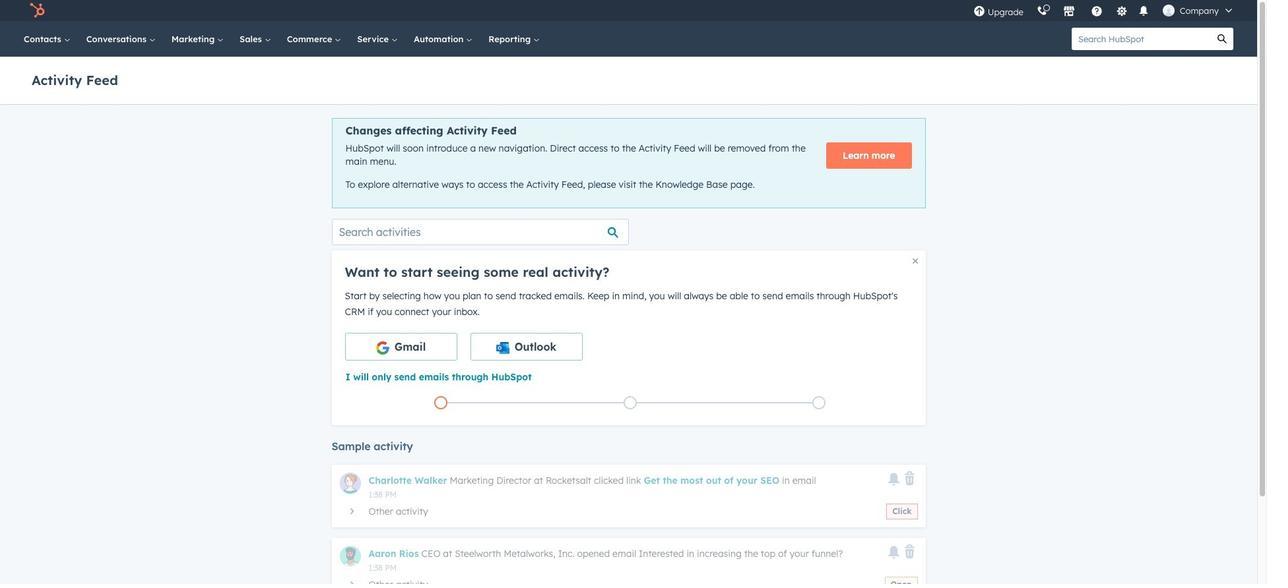 Task type: locate. For each thing, give the bounding box(es) containing it.
None checkbox
[[470, 333, 583, 361]]

menu
[[967, 0, 1242, 21]]

list
[[346, 394, 914, 413]]

onboarding.steps.sendtrackedemailingmail.title image
[[627, 400, 634, 408]]

marketplaces image
[[1064, 6, 1075, 18]]

Search HubSpot search field
[[1072, 28, 1212, 50]]

close image
[[913, 259, 918, 264]]

onboarding.steps.finalstep.title image
[[816, 400, 823, 408]]

None checkbox
[[345, 333, 457, 361]]

jacob simon image
[[1163, 5, 1175, 17]]



Task type: describe. For each thing, give the bounding box(es) containing it.
Search activities search field
[[332, 219, 629, 245]]



Task type: vqa. For each thing, say whether or not it's contained in the screenshot.
Reporting
no



